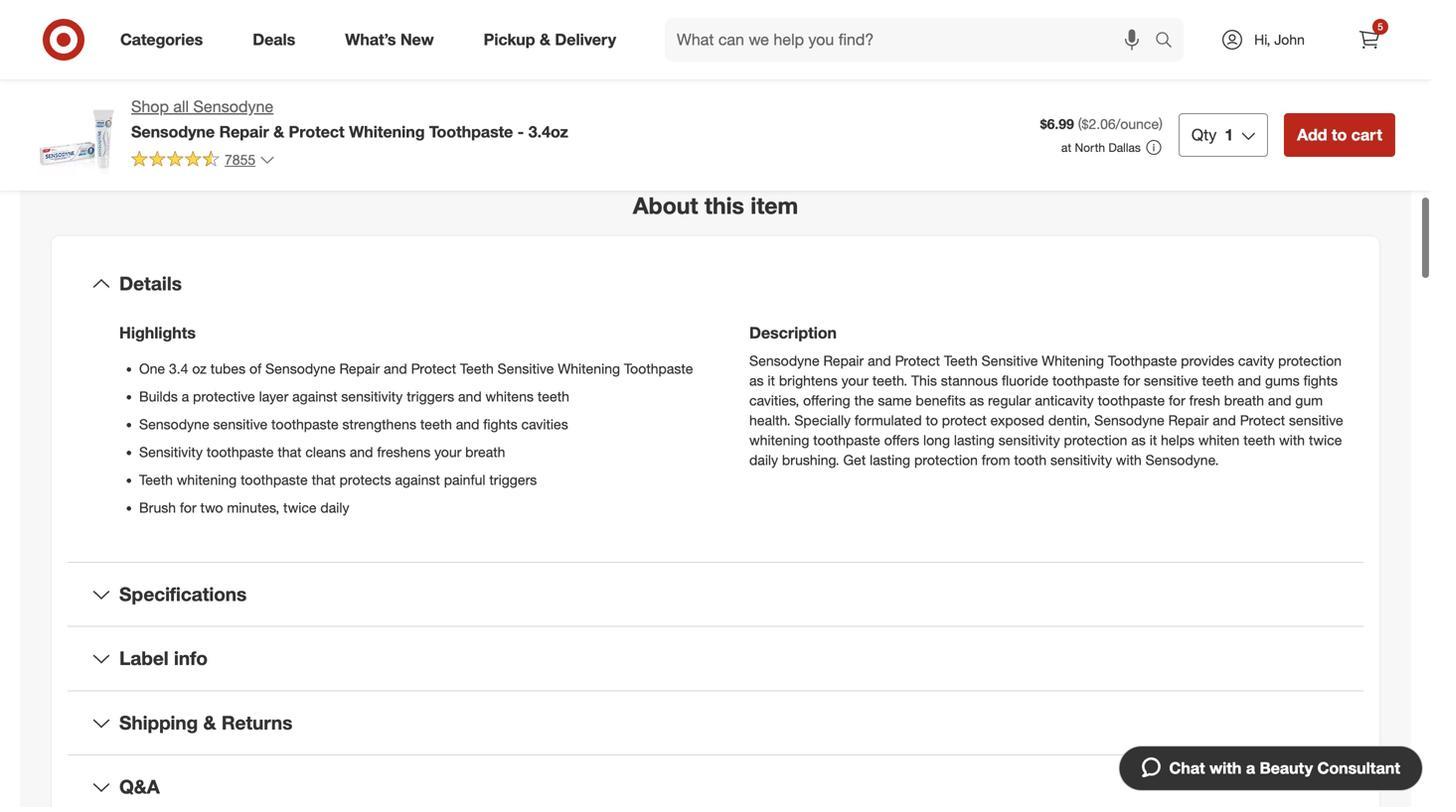 Task type: describe. For each thing, give the bounding box(es) containing it.
label info
[[119, 648, 208, 670]]

consultant
[[1317, 759, 1400, 779]]

dallas
[[1109, 140, 1141, 155]]

0 horizontal spatial twice
[[283, 500, 317, 517]]

shipping & returns button
[[68, 692, 1364, 755]]

0 horizontal spatial breath
[[465, 444, 505, 461]]

chat with a beauty consultant button
[[1119, 746, 1423, 792]]

specifications button
[[68, 563, 1364, 627]]

repair up builds a protective layer against sensitivity triggers and whitens teeth on the left
[[339, 361, 380, 378]]

whitening for sensitive
[[1042, 353, 1104, 370]]

painful
[[444, 472, 485, 489]]

1 vertical spatial triggers
[[489, 472, 537, 489]]

same
[[878, 392, 912, 410]]

exposed
[[991, 412, 1044, 430]]

whitens
[[486, 388, 534, 406]]

pickup & delivery
[[484, 30, 616, 49]]

with inside "button"
[[1210, 759, 1242, 779]]

fights inside 'description sensodyne repair and protect teeth sensitive whitening toothpaste provides cavity protection as it brightens your teeth. this stannous fluoride toothpaste for sensitive teeth and gums fights cavities, offering the same benefits as regular anticavity toothpaste for fresh breath and gum health. specially formulated to protect exposed dentin, sensodyne repair and protect sensitive whitening toothpaste offers long lasting sensitivity protection as it helps whiten teeth with twice daily brushing. get lasting protection from tooth sensitivity with sensodyne.'
[[1304, 373, 1338, 390]]

& for delivery
[[540, 30, 551, 49]]

categories link
[[103, 18, 228, 62]]

shipping
[[119, 712, 198, 735]]

2 horizontal spatial sensitive
[[1289, 412, 1343, 430]]

north
[[1075, 140, 1105, 155]]

shop all sensodyne sensodyne repair & protect whitening toothpaste - 3.4oz
[[131, 97, 568, 141]]

details button
[[68, 252, 1364, 316]]

toothpaste up anticavity
[[1052, 373, 1120, 390]]

and up whiten
[[1213, 412, 1236, 430]]

two
[[200, 500, 223, 517]]

details
[[119, 272, 182, 295]]

& for returns
[[203, 712, 216, 735]]

shop
[[131, 97, 169, 116]]

7855
[[225, 151, 256, 168]]

1 vertical spatial with
[[1116, 452, 1142, 469]]

sensodyne sensitive toothpaste strengthens teeth and fights cavities
[[139, 416, 568, 434]]

1 vertical spatial fights
[[483, 416, 518, 434]]

0 vertical spatial triggers
[[407, 388, 454, 406]]

pickup & delivery link
[[467, 18, 641, 62]]

1 horizontal spatial sensitive
[[1144, 373, 1198, 390]]

toothpaste up helps
[[1098, 392, 1165, 410]]

add to cart button
[[1284, 113, 1395, 157]]

description sensodyne repair and protect teeth sensitive whitening toothpaste provides cavity protection as it brightens your teeth. this stannous fluoride toothpaste for sensitive teeth and gums fights cavities, offering the same benefits as regular anticavity toothpaste for fresh breath and gum health. specially formulated to protect exposed dentin, sensodyne repair and protect sensitive whitening toothpaste offers long lasting sensitivity protection as it helps whiten teeth with twice daily brushing. get lasting protection from tooth sensitivity with sensodyne.
[[749, 324, 1343, 469]]

q&a button
[[68, 756, 1364, 808]]

and up teeth.
[[868, 353, 891, 370]]

one 3.4 oz tubes of sensodyne repair and protect teeth sensitive whitening toothpaste
[[139, 361, 693, 378]]

toothpaste up brush for two minutes, twice daily
[[207, 444, 274, 461]]

images
[[381, 113, 432, 132]]

1 vertical spatial daily
[[320, 500, 349, 517]]

1 vertical spatial sensitivity
[[999, 432, 1060, 450]]

2 horizontal spatial for
[[1169, 392, 1185, 410]]

0 vertical spatial sensitivity
[[341, 388, 403, 406]]

1 horizontal spatial that
[[312, 472, 336, 489]]

cleans
[[305, 444, 346, 461]]

item
[[751, 192, 798, 220]]

freshens
[[377, 444, 431, 461]]

regular
[[988, 392, 1031, 410]]

1 horizontal spatial lasting
[[954, 432, 995, 450]]

deals
[[253, 30, 295, 49]]

tubes
[[210, 361, 246, 378]]

add to cart
[[1297, 125, 1382, 145]]

cavity
[[1238, 353, 1274, 370]]

protect inside shop all sensodyne sensodyne repair & protect whitening toothpaste - 3.4oz
[[289, 122, 345, 141]]

(
[[1078, 115, 1082, 133]]

pickup
[[484, 30, 535, 49]]

protects
[[339, 472, 391, 489]]

1 vertical spatial lasting
[[870, 452, 910, 469]]

offering
[[803, 392, 850, 410]]

cart
[[1351, 125, 1382, 145]]

sensodyne whitening repair and protect toothpaste for sensitive teeth - 3.4oz, 5 of 8 image
[[36, 0, 356, 85]]

sensodyne.
[[1146, 452, 1219, 469]]

0 horizontal spatial against
[[292, 388, 337, 406]]

1 horizontal spatial whitening
[[558, 361, 620, 378]]

toothpaste up the sensitivity toothpaste that cleans and freshens your breath
[[271, 416, 339, 434]]

and left whitens
[[458, 388, 482, 406]]

daily inside 'description sensodyne repair and protect teeth sensitive whitening toothpaste provides cavity protection as it brightens your teeth. this stannous fluoride toothpaste for sensitive teeth and gums fights cavities, offering the same benefits as regular anticavity toothpaste for fresh breath and gum health. specially formulated to protect exposed dentin, sensodyne repair and protect sensitive whitening toothpaste offers long lasting sensitivity protection as it helps whiten teeth with twice daily brushing. get lasting protection from tooth sensitivity with sensodyne.'
[[749, 452, 778, 469]]

deals link
[[236, 18, 320, 62]]

whiten
[[1198, 432, 1240, 450]]

sponsored
[[1337, 108, 1395, 123]]

add
[[1297, 125, 1327, 145]]

sensitivity toothpaste that cleans and freshens your breath
[[139, 444, 505, 461]]

0 horizontal spatial for
[[180, 500, 196, 517]]

search
[[1146, 32, 1194, 51]]

5
[[1378, 20, 1383, 33]]

teeth down provides
[[1202, 373, 1234, 390]]

stannous
[[941, 373, 998, 390]]

2 horizontal spatial protection
[[1278, 353, 1342, 370]]

-
[[518, 122, 524, 141]]

specially
[[794, 412, 851, 430]]

highlights
[[119, 324, 196, 343]]

john
[[1274, 31, 1305, 48]]

teeth up cavities
[[538, 388, 569, 406]]

sensodyne down all
[[131, 122, 215, 141]]

anticavity
[[1035, 392, 1094, 410]]

from
[[982, 452, 1010, 469]]

)
[[1159, 115, 1163, 133]]

minutes,
[[227, 500, 279, 517]]

gums
[[1265, 373, 1300, 390]]

2 vertical spatial sensitivity
[[1051, 452, 1112, 469]]

about
[[633, 192, 698, 220]]

0 horizontal spatial your
[[434, 444, 461, 461]]

repair up brightens
[[823, 353, 864, 370]]

and up builds a protective layer against sensitivity triggers and whitens teeth on the left
[[384, 361, 407, 378]]

protective
[[193, 388, 255, 406]]

health.
[[749, 412, 791, 430]]

sensitive inside 'description sensodyne repair and protect teeth sensitive whitening toothpaste provides cavity protection as it brightens your teeth. this stannous fluoride toothpaste for sensitive teeth and gums fights cavities, offering the same benefits as regular anticavity toothpaste for fresh breath and gum health. specially formulated to protect exposed dentin, sensodyne repair and protect sensitive whitening toothpaste offers long lasting sensitivity protection as it helps whiten teeth with twice daily brushing. get lasting protection from tooth sensitivity with sensodyne.'
[[982, 353, 1038, 370]]

$6.99 ( $2.06 /ounce )
[[1040, 115, 1163, 133]]

info
[[174, 648, 208, 670]]

brush for two minutes, twice daily
[[139, 500, 349, 517]]

long
[[923, 432, 950, 450]]

all
[[173, 97, 189, 116]]

toothpaste for -
[[429, 122, 513, 141]]

more
[[340, 113, 376, 132]]

and down cavity
[[1238, 373, 1261, 390]]

1 horizontal spatial toothpaste
[[624, 361, 693, 378]]

what's new
[[345, 30, 434, 49]]

2 vertical spatial as
[[1131, 432, 1146, 450]]

shipping & returns
[[119, 712, 293, 735]]



Task type: vqa. For each thing, say whether or not it's contained in the screenshot.
For
yes



Task type: locate. For each thing, give the bounding box(es) containing it.
0 vertical spatial daily
[[749, 452, 778, 469]]

1 vertical spatial against
[[395, 472, 440, 489]]

toothpaste for provides
[[1108, 353, 1177, 370]]

sensitivity down dentin,
[[1051, 452, 1112, 469]]

daily
[[749, 452, 778, 469], [320, 500, 349, 517]]

daily down health.
[[749, 452, 778, 469]]

sensitive
[[982, 353, 1038, 370], [498, 361, 554, 378]]

fresh
[[1189, 392, 1220, 410]]

provides
[[1181, 353, 1234, 370]]

teeth right whiten
[[1244, 432, 1275, 450]]

1 horizontal spatial teeth
[[460, 361, 494, 378]]

& left returns
[[203, 712, 216, 735]]

sensitivity up strengthens
[[341, 388, 403, 406]]

with
[[1279, 432, 1305, 450], [1116, 452, 1142, 469], [1210, 759, 1242, 779]]

0 vertical spatial breath
[[1224, 392, 1264, 410]]

2 horizontal spatial as
[[1131, 432, 1146, 450]]

2 horizontal spatial &
[[540, 30, 551, 49]]

sensodyne whitening repair and protect toothpaste for sensitive teeth - 3.4oz, 6 of 8 image
[[372, 0, 692, 85]]

0 vertical spatial your
[[842, 373, 869, 390]]

sensitive down "gum"
[[1289, 412, 1343, 430]]

1 vertical spatial it
[[1150, 432, 1157, 450]]

protection down long
[[914, 452, 978, 469]]

and down gums
[[1268, 392, 1292, 410]]

label
[[119, 648, 169, 670]]

protect
[[942, 412, 987, 430]]

qty
[[1192, 125, 1217, 145]]

5 link
[[1348, 18, 1391, 62]]

one
[[139, 361, 165, 378]]

0 horizontal spatial fights
[[483, 416, 518, 434]]

1 horizontal spatial your
[[842, 373, 869, 390]]

teeth up freshens
[[420, 416, 452, 434]]

protection down dentin,
[[1064, 432, 1127, 450]]

0 horizontal spatial daily
[[320, 500, 349, 517]]

teeth whitening toothpaste that protects against painful triggers
[[139, 472, 537, 489]]

show more images button
[[282, 101, 445, 144]]

to inside 'description sensodyne repair and protect teeth sensitive whitening toothpaste provides cavity protection as it brightens your teeth. this stannous fluoride toothpaste for sensitive teeth and gums fights cavities, offering the same benefits as regular anticavity toothpaste for fresh breath and gum health. specially formulated to protect exposed dentin, sensodyne repair and protect sensitive whitening toothpaste offers long lasting sensitivity protection as it helps whiten teeth with twice daily brushing. get lasting protection from tooth sensitivity with sensodyne.'
[[926, 412, 938, 430]]

get
[[843, 452, 866, 469]]

a left beauty
[[1246, 759, 1255, 779]]

fights
[[1304, 373, 1338, 390], [483, 416, 518, 434]]

1 vertical spatial protection
[[1064, 432, 1127, 450]]

teeth inside 'description sensodyne repair and protect teeth sensitive whitening toothpaste provides cavity protection as it brightens your teeth. this stannous fluoride toothpaste for sensitive teeth and gums fights cavities, offering the same benefits as regular anticavity toothpaste for fresh breath and gum health. specially formulated to protect exposed dentin, sensodyne repair and protect sensitive whitening toothpaste offers long lasting sensitivity protection as it helps whiten teeth with twice daily brushing. get lasting protection from tooth sensitivity with sensodyne.'
[[944, 353, 978, 370]]

benefits
[[916, 392, 966, 410]]

formulated
[[855, 412, 922, 430]]

and up protects
[[350, 444, 373, 461]]

fights down whitens
[[483, 416, 518, 434]]

1 horizontal spatial for
[[1123, 373, 1140, 390]]

0 vertical spatial whitening
[[749, 432, 809, 450]]

0 vertical spatial lasting
[[954, 432, 995, 450]]

repair up '7855'
[[219, 122, 269, 141]]

1 horizontal spatial against
[[395, 472, 440, 489]]

3.4oz
[[528, 122, 568, 141]]

0 vertical spatial &
[[540, 30, 551, 49]]

2 vertical spatial for
[[180, 500, 196, 517]]

what's new link
[[328, 18, 459, 62]]

whitening inside shop all sensodyne sensodyne repair & protect whitening toothpaste - 3.4oz
[[349, 122, 425, 141]]

as left helps
[[1131, 432, 1146, 450]]

2 vertical spatial &
[[203, 712, 216, 735]]

2 vertical spatial protection
[[914, 452, 978, 469]]

label info button
[[68, 628, 1364, 691]]

toothpaste up minutes,
[[241, 472, 308, 489]]

0 horizontal spatial protection
[[914, 452, 978, 469]]

that down the sensitivity toothpaste that cleans and freshens your breath
[[312, 472, 336, 489]]

to up long
[[926, 412, 938, 430]]

sensodyne up sensitivity
[[139, 416, 209, 434]]

image gallery element
[[36, 0, 692, 144]]

1 horizontal spatial sensitive
[[982, 353, 1038, 370]]

teeth up whitens
[[460, 361, 494, 378]]

sensodyne
[[193, 97, 274, 116], [131, 122, 215, 141], [749, 353, 820, 370], [265, 361, 336, 378], [1094, 412, 1165, 430], [139, 416, 209, 434]]

your inside 'description sensodyne repair and protect teeth sensitive whitening toothpaste provides cavity protection as it brightens your teeth. this stannous fluoride toothpaste for sensitive teeth and gums fights cavities, offering the same benefits as regular anticavity toothpaste for fresh breath and gum health. specially formulated to protect exposed dentin, sensodyne repair and protect sensitive whitening toothpaste offers long lasting sensitivity protection as it helps whiten teeth with twice daily brushing. get lasting protection from tooth sensitivity with sensodyne.'
[[842, 373, 869, 390]]

sensitive down protective
[[213, 416, 268, 434]]

teeth up the stannous
[[944, 353, 978, 370]]

fights up "gum"
[[1304, 373, 1338, 390]]

with right 'chat'
[[1210, 759, 1242, 779]]

1 vertical spatial a
[[1246, 759, 1255, 779]]

0 horizontal spatial whitening
[[177, 472, 237, 489]]

0 horizontal spatial teeth
[[139, 472, 173, 489]]

this
[[911, 373, 937, 390]]

0 vertical spatial for
[[1123, 373, 1140, 390]]

2 vertical spatial with
[[1210, 759, 1242, 779]]

1 horizontal spatial a
[[1246, 759, 1255, 779]]

1 horizontal spatial breath
[[1224, 392, 1264, 410]]

daily down the 'teeth whitening toothpaste that protects against painful triggers'
[[320, 500, 349, 517]]

1 vertical spatial twice
[[283, 500, 317, 517]]

1 vertical spatial that
[[312, 472, 336, 489]]

as up cavities, at the right of page
[[749, 373, 764, 390]]

to right add
[[1332, 125, 1347, 145]]

2 horizontal spatial whitening
[[1042, 353, 1104, 370]]

1 horizontal spatial as
[[970, 392, 984, 410]]

triggers
[[407, 388, 454, 406], [489, 472, 537, 489]]

offers
[[884, 432, 919, 450]]

gum
[[1295, 392, 1323, 410]]

hi,
[[1254, 31, 1270, 48]]

your up the painful
[[434, 444, 461, 461]]

0 horizontal spatial to
[[926, 412, 938, 430]]

triggers right the painful
[[489, 472, 537, 489]]

breath inside 'description sensodyne repair and protect teeth sensitive whitening toothpaste provides cavity protection as it brightens your teeth. this stannous fluoride toothpaste for sensitive teeth and gums fights cavities, offering the same benefits as regular anticavity toothpaste for fresh breath and gum health. specially formulated to protect exposed dentin, sensodyne repair and protect sensitive whitening toothpaste offers long lasting sensitivity protection as it helps whiten teeth with twice daily brushing. get lasting protection from tooth sensitivity with sensodyne.'
[[1224, 392, 1264, 410]]

search button
[[1146, 18, 1194, 66]]

whitening inside 'description sensodyne repair and protect teeth sensitive whitening toothpaste provides cavity protection as it brightens your teeth. this stannous fluoride toothpaste for sensitive teeth and gums fights cavities, offering the same benefits as regular anticavity toothpaste for fresh breath and gum health. specially formulated to protect exposed dentin, sensodyne repair and protect sensitive whitening toothpaste offers long lasting sensitivity protection as it helps whiten teeth with twice daily brushing. get lasting protection from tooth sensitivity with sensodyne.'
[[749, 432, 809, 450]]

whitening up two
[[177, 472, 237, 489]]

about this item
[[633, 192, 798, 220]]

that left cleans
[[278, 444, 302, 461]]

0 horizontal spatial a
[[182, 388, 189, 406]]

beauty
[[1260, 759, 1313, 779]]

0 vertical spatial it
[[768, 373, 775, 390]]

categories
[[120, 30, 203, 49]]

your up the
[[842, 373, 869, 390]]

/ounce
[[1116, 115, 1159, 133]]

2 horizontal spatial teeth
[[944, 353, 978, 370]]

1 horizontal spatial &
[[273, 122, 284, 141]]

toothpaste up 'get' on the right bottom of page
[[813, 432, 880, 450]]

whitening down health.
[[749, 432, 809, 450]]

whitening
[[749, 432, 809, 450], [177, 472, 237, 489]]

toothpaste inside shop all sensodyne sensodyne repair & protect whitening toothpaste - 3.4oz
[[429, 122, 513, 141]]

as
[[749, 373, 764, 390], [970, 392, 984, 410], [1131, 432, 1146, 450]]

protection up gums
[[1278, 353, 1342, 370]]

lasting down the offers
[[870, 452, 910, 469]]

sensitive up fluoride
[[982, 353, 1038, 370]]

whitening inside 'description sensodyne repair and protect teeth sensitive whitening toothpaste provides cavity protection as it brightens your teeth. this stannous fluoride toothpaste for sensitive teeth and gums fights cavities, offering the same benefits as regular anticavity toothpaste for fresh breath and gum health. specially formulated to protect exposed dentin, sensodyne repair and protect sensitive whitening toothpaste offers long lasting sensitivity protection as it helps whiten teeth with twice daily brushing. get lasting protection from tooth sensitivity with sensodyne.'
[[1042, 353, 1104, 370]]

1
[[1225, 125, 1234, 145]]

0 horizontal spatial toothpaste
[[429, 122, 513, 141]]

What can we help you find? suggestions appear below search field
[[665, 18, 1160, 62]]

0 vertical spatial protection
[[1278, 353, 1342, 370]]

1 horizontal spatial triggers
[[489, 472, 537, 489]]

1 vertical spatial breath
[[465, 444, 505, 461]]

0 vertical spatial twice
[[1309, 432, 1342, 450]]

cavities
[[521, 416, 568, 434]]

0 vertical spatial that
[[278, 444, 302, 461]]

repair inside shop all sensodyne sensodyne repair & protect whitening toothpaste - 3.4oz
[[219, 122, 269, 141]]

0 vertical spatial a
[[182, 388, 189, 406]]

brightens
[[779, 373, 838, 390]]

show more images
[[295, 113, 432, 132]]

cavities,
[[749, 392, 799, 410]]

it
[[768, 373, 775, 390], [1150, 432, 1157, 450]]

breath up the painful
[[465, 444, 505, 461]]

sensodyne up layer
[[265, 361, 336, 378]]

it up cavities, at the right of page
[[768, 373, 775, 390]]

against
[[292, 388, 337, 406], [395, 472, 440, 489]]

sensitive
[[1144, 373, 1198, 390], [1289, 412, 1343, 430], [213, 416, 268, 434]]

strengthens
[[342, 416, 416, 434]]

what's
[[345, 30, 396, 49]]

& left show
[[273, 122, 284, 141]]

0 horizontal spatial with
[[1116, 452, 1142, 469]]

advertisement region
[[739, 31, 1395, 106]]

tooth
[[1014, 452, 1047, 469]]

to inside button
[[1332, 125, 1347, 145]]

teeth up brush at the left bottom of page
[[139, 472, 173, 489]]

sensitivity up tooth
[[999, 432, 1060, 450]]

3.4
[[169, 361, 188, 378]]

0 vertical spatial against
[[292, 388, 337, 406]]

breath right the fresh
[[1224, 392, 1264, 410]]

a
[[182, 388, 189, 406], [1246, 759, 1255, 779]]

0 horizontal spatial as
[[749, 373, 764, 390]]

1 horizontal spatial daily
[[749, 452, 778, 469]]

helps
[[1161, 432, 1195, 450]]

0 horizontal spatial sensitive
[[498, 361, 554, 378]]

1 vertical spatial whitening
[[177, 472, 237, 489]]

1 horizontal spatial protection
[[1064, 432, 1127, 450]]

1 horizontal spatial with
[[1210, 759, 1242, 779]]

dentin,
[[1048, 412, 1091, 430]]

of
[[249, 361, 261, 378]]

to
[[1332, 125, 1347, 145], [926, 412, 938, 430]]

twice down "gum"
[[1309, 432, 1342, 450]]

show
[[295, 113, 335, 132]]

brush
[[139, 500, 176, 517]]

1 horizontal spatial it
[[1150, 432, 1157, 450]]

a right builds
[[182, 388, 189, 406]]

1 horizontal spatial to
[[1332, 125, 1347, 145]]

1 vertical spatial &
[[273, 122, 284, 141]]

and
[[868, 353, 891, 370], [384, 361, 407, 378], [1238, 373, 1261, 390], [458, 388, 482, 406], [1268, 392, 1292, 410], [1213, 412, 1236, 430], [456, 416, 479, 434], [350, 444, 373, 461]]

specifications
[[119, 583, 247, 606]]

toothpaste
[[1052, 373, 1120, 390], [1098, 392, 1165, 410], [271, 416, 339, 434], [813, 432, 880, 450], [207, 444, 274, 461], [241, 472, 308, 489]]

twice inside 'description sensodyne repair and protect teeth sensitive whitening toothpaste provides cavity protection as it brightens your teeth. this stannous fluoride toothpaste for sensitive teeth and gums fights cavities, offering the same benefits as regular anticavity toothpaste for fresh breath and gum health. specially formulated to protect exposed dentin, sensodyne repair and protect sensitive whitening toothpaste offers long lasting sensitivity protection as it helps whiten teeth with twice daily brushing. get lasting protection from tooth sensitivity with sensodyne.'
[[1309, 432, 1342, 450]]

chat
[[1169, 759, 1205, 779]]

chat with a beauty consultant
[[1169, 759, 1400, 779]]

against down freshens
[[395, 472, 440, 489]]

& right pickup
[[540, 30, 551, 49]]

1 vertical spatial as
[[970, 392, 984, 410]]

sensodyne right all
[[193, 97, 274, 116]]

sensitivity
[[139, 444, 203, 461]]

0 horizontal spatial lasting
[[870, 452, 910, 469]]

lasting
[[954, 432, 995, 450], [870, 452, 910, 469]]

this
[[704, 192, 744, 220]]

1 horizontal spatial fights
[[1304, 373, 1338, 390]]

repair up helps
[[1168, 412, 1209, 430]]

qty 1
[[1192, 125, 1234, 145]]

and up the painful
[[456, 416, 479, 434]]

against right layer
[[292, 388, 337, 406]]

builds a protective layer against sensitivity triggers and whitens teeth
[[139, 388, 569, 406]]

sensitive up whitens
[[498, 361, 554, 378]]

1 vertical spatial for
[[1169, 392, 1185, 410]]

1 horizontal spatial twice
[[1309, 432, 1342, 450]]

image of sensodyne repair & protect whitening toothpaste - 3.4oz image
[[36, 95, 115, 175]]

0 horizontal spatial triggers
[[407, 388, 454, 406]]

1 vertical spatial to
[[926, 412, 938, 430]]

sensitive up the fresh
[[1144, 373, 1198, 390]]

0 vertical spatial as
[[749, 373, 764, 390]]

with left sensodyne.
[[1116, 452, 1142, 469]]

0 horizontal spatial sensitive
[[213, 416, 268, 434]]

0 horizontal spatial that
[[278, 444, 302, 461]]

toothpaste inside 'description sensodyne repair and protect teeth sensitive whitening toothpaste provides cavity protection as it brightens your teeth. this stannous fluoride toothpaste for sensitive teeth and gums fights cavities, offering the same benefits as regular anticavity toothpaste for fresh breath and gum health. specially formulated to protect exposed dentin, sensodyne repair and protect sensitive whitening toothpaste offers long lasting sensitivity protection as it helps whiten teeth with twice daily brushing. get lasting protection from tooth sensitivity with sensodyne.'
[[1108, 353, 1177, 370]]

0 vertical spatial with
[[1279, 432, 1305, 450]]

1 vertical spatial your
[[434, 444, 461, 461]]

delivery
[[555, 30, 616, 49]]

at
[[1061, 140, 1072, 155]]

repair
[[219, 122, 269, 141], [823, 353, 864, 370], [339, 361, 380, 378], [1168, 412, 1209, 430]]

2 horizontal spatial with
[[1279, 432, 1305, 450]]

brushing.
[[782, 452, 839, 469]]

0 horizontal spatial &
[[203, 712, 216, 735]]

triggers down one 3.4 oz tubes of sensodyne repair and protect teeth sensitive whitening toothpaste
[[407, 388, 454, 406]]

0 horizontal spatial it
[[768, 373, 775, 390]]

a inside "chat with a beauty consultant" "button"
[[1246, 759, 1255, 779]]

your
[[842, 373, 869, 390], [434, 444, 461, 461]]

builds
[[139, 388, 178, 406]]

teeth
[[944, 353, 978, 370], [460, 361, 494, 378], [139, 472, 173, 489]]

0 vertical spatial fights
[[1304, 373, 1338, 390]]

1 horizontal spatial whitening
[[749, 432, 809, 450]]

whitening for protect
[[349, 122, 425, 141]]

2 horizontal spatial toothpaste
[[1108, 353, 1177, 370]]

0 horizontal spatial whitening
[[349, 122, 425, 141]]

description
[[749, 324, 837, 343]]

& inside dropdown button
[[203, 712, 216, 735]]

$6.99
[[1040, 115, 1074, 133]]

lasting down protect
[[954, 432, 995, 450]]

whitening
[[349, 122, 425, 141], [1042, 353, 1104, 370], [558, 361, 620, 378]]

twice right minutes,
[[283, 500, 317, 517]]

sensodyne up helps
[[1094, 412, 1165, 430]]

with down "gum"
[[1279, 432, 1305, 450]]

new
[[400, 30, 434, 49]]

fluoride
[[1002, 373, 1049, 390]]

for
[[1123, 373, 1140, 390], [1169, 392, 1185, 410], [180, 500, 196, 517]]

0 vertical spatial to
[[1332, 125, 1347, 145]]

& inside shop all sensodyne sensodyne repair & protect whitening toothpaste - 3.4oz
[[273, 122, 284, 141]]

$2.06
[[1082, 115, 1116, 133]]

it left helps
[[1150, 432, 1157, 450]]

sensodyne down description
[[749, 353, 820, 370]]

as down the stannous
[[970, 392, 984, 410]]



